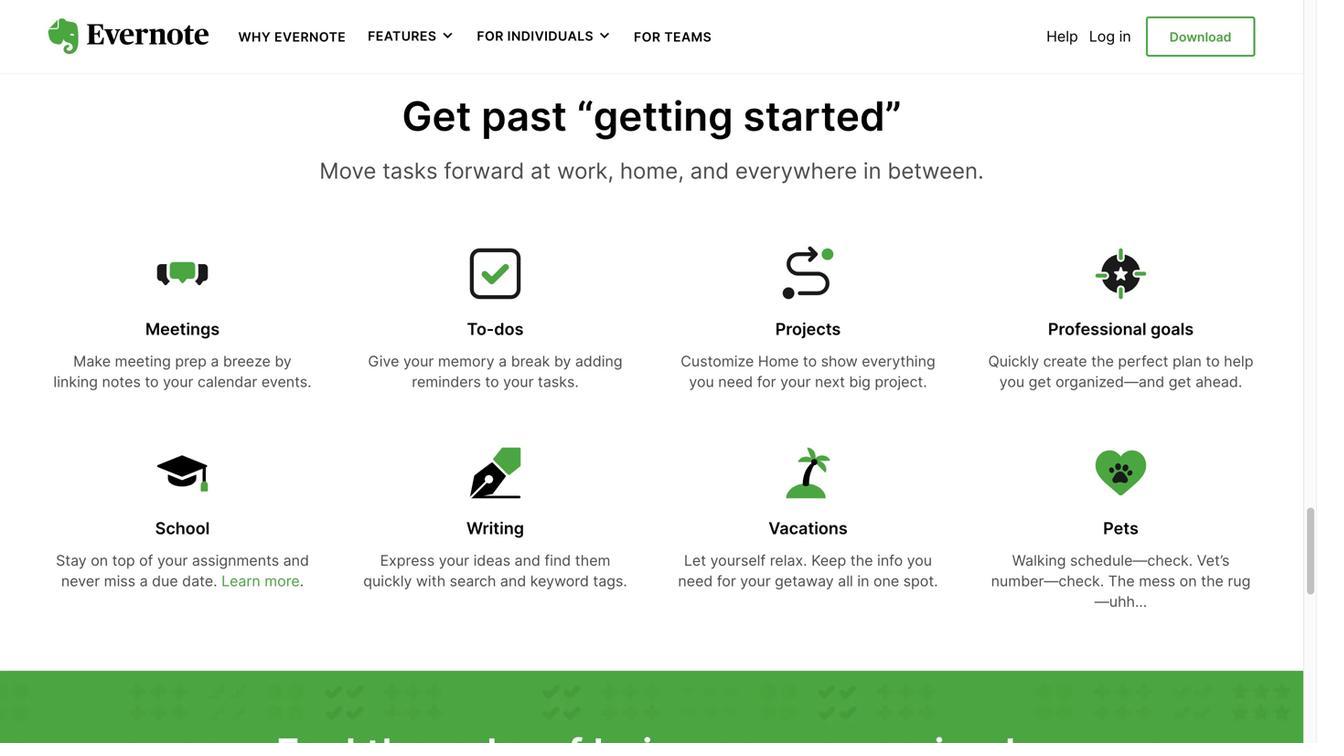 Task type: vqa. For each thing, say whether or not it's contained in the screenshot.
Sync across devices
no



Task type: locate. For each thing, give the bounding box(es) containing it.
quickly
[[988, 353, 1039, 371]]

get
[[1029, 373, 1052, 391], [1169, 373, 1192, 391]]

for down yourself
[[717, 573, 736, 591]]

customize
[[681, 353, 754, 371]]

for down home
[[757, 373, 776, 391]]

and up .
[[283, 552, 309, 570]]

for for for teams
[[634, 29, 661, 45]]

school
[[155, 519, 210, 539]]

a left 'break'
[[499, 353, 507, 371]]

linking
[[53, 373, 98, 391]]

on
[[91, 552, 108, 570], [1180, 573, 1197, 591]]

project.
[[875, 373, 927, 391]]

you down quickly
[[1000, 373, 1025, 391]]

with
[[416, 573, 446, 591]]

0 horizontal spatial on
[[91, 552, 108, 570]]

a right prep
[[211, 353, 219, 371]]

log
[[1089, 27, 1115, 45]]

the inside the "walking schedule—check. vet's number—check. the mess on the rug —uhh..."
[[1201, 573, 1224, 591]]

for for for individuals
[[477, 29, 504, 44]]

0 horizontal spatial get
[[1029, 373, 1052, 391]]

for left individuals
[[477, 29, 504, 44]]

to
[[803, 353, 817, 371], [1206, 353, 1220, 371], [145, 373, 159, 391], [485, 373, 499, 391]]

on left top
[[91, 552, 108, 570]]

the inside let yourself relax. keep the info you need for your getaway all in one spot.
[[850, 552, 873, 570]]

connecting dots icon image
[[779, 245, 837, 303]]

0 vertical spatial the
[[1091, 353, 1114, 371]]

ideas
[[473, 552, 510, 570]]

never
[[61, 573, 100, 591]]

tasks.
[[538, 373, 579, 391]]

by up events.
[[275, 353, 292, 371]]

0 horizontal spatial a
[[140, 573, 148, 591]]

you up spot.
[[907, 552, 932, 570]]

by for to-dos
[[554, 353, 571, 371]]

your
[[403, 353, 434, 371], [163, 373, 193, 391], [503, 373, 534, 391], [780, 373, 811, 391], [157, 552, 188, 570], [439, 552, 469, 570], [740, 573, 771, 591]]

to down memory
[[485, 373, 499, 391]]

0 horizontal spatial for
[[717, 573, 736, 591]]

get
[[402, 92, 471, 141]]

2 horizontal spatial the
[[1201, 573, 1224, 591]]

1 vertical spatial need
[[678, 573, 713, 591]]

your down prep
[[163, 373, 193, 391]]

0 horizontal spatial the
[[850, 552, 873, 570]]

for teams
[[634, 29, 712, 45]]

for teams link
[[634, 27, 712, 45]]

tags.
[[593, 573, 627, 591]]

to inside make meeting prep a breeze by linking notes to your calendar events.
[[145, 373, 159, 391]]

breeze
[[223, 353, 271, 371]]

in left between. at the right of page
[[863, 157, 881, 184]]

why evernote link
[[238, 27, 346, 45]]

big
[[849, 373, 871, 391]]

adding
[[575, 353, 623, 371]]

date.
[[182, 573, 217, 591]]

in
[[1119, 27, 1131, 45], [863, 157, 881, 184], [857, 573, 869, 591]]

the inside quickly create the perfect plan to help you get organized—and get ahead.
[[1091, 353, 1114, 371]]

number—check.
[[991, 573, 1104, 591]]

your inside make meeting prep a breeze by linking notes to your calendar events.
[[163, 373, 193, 391]]

to down meeting
[[145, 373, 159, 391]]

move
[[320, 157, 376, 184]]

for
[[477, 29, 504, 44], [634, 29, 661, 45]]

by
[[275, 353, 292, 371], [554, 353, 571, 371]]

1 vertical spatial for
[[717, 573, 736, 591]]

miss
[[104, 573, 135, 591]]

1 horizontal spatial a
[[211, 353, 219, 371]]

need down let
[[678, 573, 713, 591]]

a inside give your memory a break by adding reminders to your tasks.
[[499, 353, 507, 371]]

writing
[[466, 519, 524, 539]]

0 horizontal spatial need
[[678, 573, 713, 591]]

learn more .
[[221, 573, 304, 591]]

for inside let yourself relax. keep the info you need for your getaway all in one spot.
[[717, 573, 736, 591]]

let
[[684, 552, 706, 570]]

started"
[[743, 92, 902, 141]]

for inside button
[[477, 29, 504, 44]]

2 horizontal spatial a
[[499, 353, 507, 371]]

get down plan
[[1169, 373, 1192, 391]]

your down yourself
[[740, 573, 771, 591]]

a
[[211, 353, 219, 371], [499, 353, 507, 371], [140, 573, 148, 591]]

find
[[545, 552, 571, 570]]

your up search at the left of the page
[[439, 552, 469, 570]]

your up reminders
[[403, 353, 434, 371]]

1 horizontal spatial for
[[757, 373, 776, 391]]

the down vet's
[[1201, 573, 1224, 591]]

0 vertical spatial in
[[1119, 27, 1131, 45]]

in right all
[[857, 573, 869, 591]]

vacations
[[769, 519, 848, 539]]

for individuals
[[477, 29, 594, 44]]

pen writing icon image
[[466, 444, 525, 503]]

yourself
[[710, 552, 766, 570]]

to-
[[467, 319, 494, 339]]

0 horizontal spatial you
[[689, 373, 714, 391]]

on inside the "walking schedule—check. vet's number—check. the mess on the rug —uhh..."
[[1180, 573, 1197, 591]]

1 horizontal spatial on
[[1180, 573, 1197, 591]]

1 horizontal spatial the
[[1091, 353, 1114, 371]]

teams
[[664, 29, 712, 45]]

2 by from the left
[[554, 353, 571, 371]]

in inside let yourself relax. keep the info you need for your getaway all in one spot.
[[857, 573, 869, 591]]

the
[[1091, 353, 1114, 371], [850, 552, 873, 570], [1201, 573, 1224, 591]]

in right log
[[1119, 27, 1131, 45]]

to inside quickly create the perfect plan to help you get organized—and get ahead.
[[1206, 353, 1220, 371]]

help
[[1224, 353, 1254, 371]]

your down home
[[780, 373, 811, 391]]

crossair icon image
[[1092, 245, 1150, 303]]

for left teams on the top of page
[[634, 29, 661, 45]]

need
[[718, 373, 753, 391], [678, 573, 713, 591]]

heart with pet paw icon image
[[1092, 444, 1150, 503]]

palm tree icon image
[[779, 444, 837, 503]]

create
[[1043, 353, 1087, 371]]

work,
[[557, 157, 614, 184]]

2 vertical spatial in
[[857, 573, 869, 591]]

express
[[380, 552, 435, 570]]

the up all
[[850, 552, 873, 570]]

need down customize
[[718, 373, 753, 391]]

1 horizontal spatial for
[[634, 29, 661, 45]]

events.
[[261, 373, 312, 391]]

getaway
[[775, 573, 834, 591]]

get down create
[[1029, 373, 1052, 391]]

a down of
[[140, 573, 148, 591]]

features button
[[368, 27, 455, 46]]

individuals
[[507, 29, 594, 44]]

to up next
[[803, 353, 817, 371]]

home,
[[620, 157, 684, 184]]

to up ahead.
[[1206, 353, 1220, 371]]

2 horizontal spatial you
[[1000, 373, 1025, 391]]

memory
[[438, 353, 495, 371]]

by inside give your memory a break by adding reminders to your tasks.
[[554, 353, 571, 371]]

log in link
[[1089, 27, 1131, 45]]

for individuals button
[[477, 27, 612, 46]]

by up tasks.
[[554, 353, 571, 371]]

pets
[[1103, 519, 1139, 539]]

your inside express your ideas and find them quickly with search and keyword tags.
[[439, 552, 469, 570]]

assignments
[[192, 552, 279, 570]]

and inside stay on top of your assignments and never miss a due date.
[[283, 552, 309, 570]]

the up organized—and
[[1091, 353, 1114, 371]]

mess
[[1139, 573, 1176, 591]]

1 horizontal spatial by
[[554, 353, 571, 371]]

a inside make meeting prep a breeze by linking notes to your calendar events.
[[211, 353, 219, 371]]

a for to-dos
[[499, 353, 507, 371]]

and left the find
[[515, 552, 540, 570]]

relax.
[[770, 552, 807, 570]]

by inside make meeting prep a breeze by linking notes to your calendar events.
[[275, 353, 292, 371]]

dos
[[494, 319, 524, 339]]

1 horizontal spatial get
[[1169, 373, 1192, 391]]

2 vertical spatial the
[[1201, 573, 1224, 591]]

1 by from the left
[[275, 353, 292, 371]]

1 vertical spatial on
[[1180, 573, 1197, 591]]

you down customize
[[689, 373, 714, 391]]

"getting
[[577, 92, 733, 141]]

1 vertical spatial the
[[850, 552, 873, 570]]

quickly create the perfect plan to help you get organized—and get ahead.
[[988, 353, 1254, 391]]

0 vertical spatial need
[[718, 373, 753, 391]]

search
[[450, 573, 496, 591]]

0 horizontal spatial by
[[275, 353, 292, 371]]

1 horizontal spatial you
[[907, 552, 932, 570]]

0 vertical spatial on
[[91, 552, 108, 570]]

make
[[73, 353, 111, 371]]

0 vertical spatial for
[[757, 373, 776, 391]]

1 horizontal spatial need
[[718, 373, 753, 391]]

your up due
[[157, 552, 188, 570]]

0 horizontal spatial for
[[477, 29, 504, 44]]

on right mess
[[1180, 573, 1197, 591]]

evernote logo image
[[48, 18, 209, 55]]



Task type: describe. For each thing, give the bounding box(es) containing it.
download
[[1170, 29, 1232, 45]]

express your ideas and find them quickly with search and keyword tags.
[[363, 552, 627, 591]]

learn
[[221, 573, 260, 591]]

all
[[838, 573, 853, 591]]

your down 'break'
[[503, 373, 534, 391]]

a for meetings
[[211, 353, 219, 371]]

by for meetings
[[275, 353, 292, 371]]

meeting
[[115, 353, 171, 371]]

your inside stay on top of your assignments and never miss a due date.
[[157, 552, 188, 570]]

1 get from the left
[[1029, 373, 1052, 391]]

next
[[815, 373, 845, 391]]

schedule—check.
[[1070, 552, 1193, 570]]

goals
[[1151, 319, 1194, 339]]

why
[[238, 29, 271, 45]]

on inside stay on top of your assignments and never miss a due date.
[[91, 552, 108, 570]]

you inside quickly create the perfect plan to help you get organized—and get ahead.
[[1000, 373, 1025, 391]]

rug
[[1228, 573, 1251, 591]]

help link
[[1047, 27, 1078, 45]]

log in
[[1089, 27, 1131, 45]]

forward
[[444, 157, 524, 184]]

notes
[[102, 373, 141, 391]]

to-dos
[[467, 319, 524, 339]]

of
[[139, 552, 153, 570]]

to inside customize home to show everything you need for your next big project.
[[803, 353, 817, 371]]

give
[[368, 353, 399, 371]]

features
[[368, 29, 437, 44]]

reminders
[[412, 373, 481, 391]]

plan
[[1173, 353, 1202, 371]]

everywhere
[[735, 157, 857, 184]]

let yourself relax. keep the info you need for your getaway all in one spot.
[[678, 552, 938, 591]]

1 vertical spatial in
[[863, 157, 881, 184]]

2 get from the left
[[1169, 373, 1192, 391]]

walking schedule—check. vet's number—check. the mess on the rug —uhh...
[[991, 552, 1251, 611]]

calendar
[[198, 373, 257, 391]]

perfect
[[1118, 353, 1169, 371]]

top
[[112, 552, 135, 570]]

get past "getting started"
[[402, 92, 902, 141]]

need inside customize home to show everything you need for your next big project.
[[718, 373, 753, 391]]

tasks
[[382, 157, 438, 184]]

why evernote
[[238, 29, 346, 45]]

your inside let yourself relax. keep the info you need for your getaway all in one spot.
[[740, 573, 771, 591]]

professional
[[1048, 319, 1147, 339]]

due
[[152, 573, 178, 591]]

for inside customize home to show everything you need for your next big project.
[[757, 373, 776, 391]]

break
[[511, 353, 550, 371]]

a inside stay on top of your assignments and never miss a due date.
[[140, 573, 148, 591]]

spot.
[[903, 573, 938, 591]]

need inside let yourself relax. keep the info you need for your getaway all in one spot.
[[678, 573, 713, 591]]

at
[[531, 157, 551, 184]]

them
[[575, 552, 611, 570]]

your inside customize home to show everything you need for your next big project.
[[780, 373, 811, 391]]

projects
[[775, 319, 841, 339]]

make meeting prep a breeze by linking notes to your calendar events.
[[53, 353, 312, 391]]

stay on top of your assignments and never miss a due date.
[[56, 552, 309, 591]]

customize home to show everything you need for your next big project.
[[681, 353, 935, 391]]

more
[[265, 573, 300, 591]]

.
[[300, 573, 304, 591]]

to inside give your memory a break by adding reminders to your tasks.
[[485, 373, 499, 391]]

and right home,
[[690, 157, 729, 184]]

download link
[[1146, 16, 1255, 57]]

give your memory a break by adding reminders to your tasks.
[[368, 353, 623, 391]]

you inside let yourself relax. keep the info you need for your getaway all in one spot.
[[907, 552, 932, 570]]

walking
[[1012, 552, 1066, 570]]

professional goals
[[1048, 319, 1194, 339]]

between.
[[888, 157, 984, 184]]

evernote
[[274, 29, 346, 45]]

you inside customize home to show everything you need for your next big project.
[[689, 373, 714, 391]]

and down ideas
[[500, 573, 526, 591]]

move tasks forward at work, home, and everywhere in between.
[[320, 157, 984, 184]]

prep
[[175, 353, 207, 371]]

learn more link
[[221, 573, 300, 591]]

quickly
[[363, 573, 412, 591]]

—uhh...
[[1095, 593, 1147, 611]]

info
[[877, 552, 903, 570]]

text bubbles icon image
[[153, 245, 212, 303]]

home
[[758, 353, 799, 371]]

organized—and
[[1056, 373, 1165, 391]]

meetings
[[145, 319, 220, 339]]

stay
[[56, 552, 87, 570]]

vet's
[[1197, 552, 1230, 570]]

one
[[874, 573, 899, 591]]

everything
[[862, 353, 935, 371]]

graduation hat icon image
[[153, 444, 212, 503]]

checkmark icon image
[[466, 245, 525, 303]]

past
[[481, 92, 567, 141]]

ahead.
[[1196, 373, 1242, 391]]

help
[[1047, 27, 1078, 45]]



